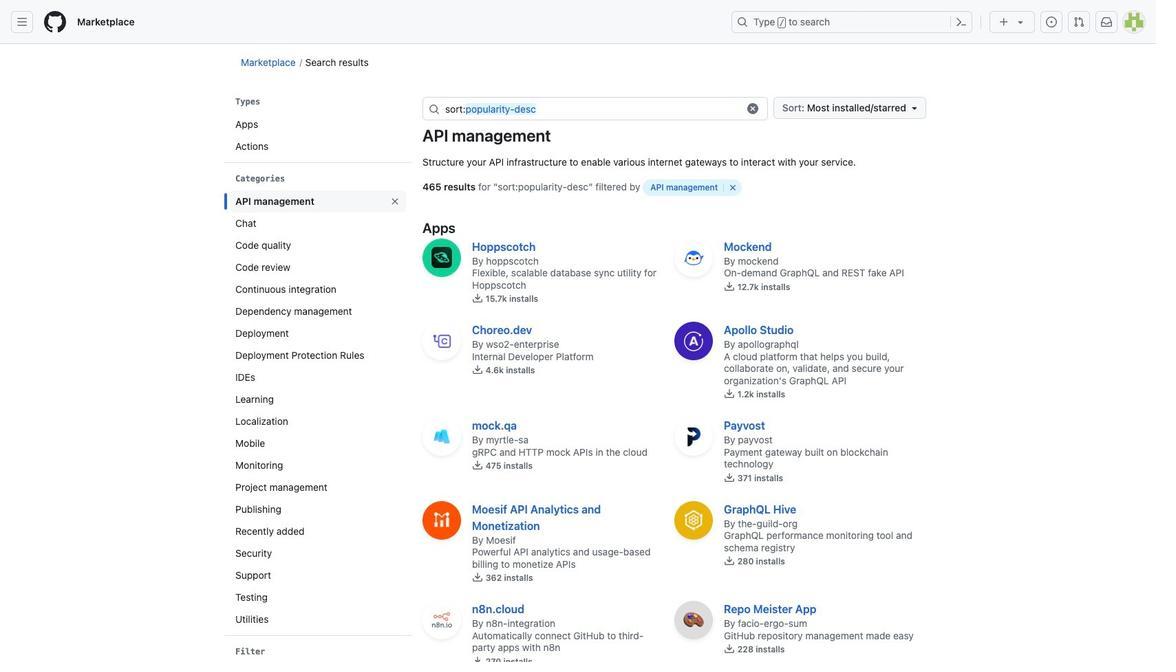 Task type: locate. For each thing, give the bounding box(es) containing it.
1 list from the top
[[230, 114, 406, 158]]

list
[[230, 114, 406, 158], [230, 191, 406, 631]]

homepage image
[[44, 11, 66, 33]]

1 horizontal spatial triangle down image
[[1015, 17, 1026, 28]]

remove category filter image
[[389, 196, 401, 207]]

0 vertical spatial list
[[230, 114, 406, 158]]

1 vertical spatial list
[[230, 191, 406, 631]]

0 horizontal spatial triangle down image
[[909, 103, 920, 114]]

2 list from the top
[[230, 191, 406, 631]]

clear api management filter image
[[729, 184, 737, 192]]

download image
[[472, 293, 483, 304], [472, 365, 483, 376], [724, 556, 735, 567], [724, 644, 735, 655]]

0 vertical spatial triangle down image
[[1015, 17, 1026, 28]]

search image
[[429, 104, 440, 115]]

1 vertical spatial triangle down image
[[909, 103, 920, 114]]

download image
[[724, 281, 735, 292], [724, 389, 735, 400], [472, 461, 483, 472], [724, 473, 735, 484], [472, 573, 483, 584], [472, 656, 483, 663]]

triangle down image
[[1015, 17, 1026, 28], [909, 103, 920, 114]]



Task type: describe. For each thing, give the bounding box(es) containing it.
command palette image
[[956, 17, 967, 28]]

notifications image
[[1101, 17, 1112, 28]]

plus image
[[999, 17, 1010, 28]]

x circle fill image
[[747, 103, 758, 114]]

issue opened image
[[1046, 17, 1057, 28]]

Search for apps and actions text field
[[445, 98, 738, 120]]

git pull request image
[[1074, 17, 1085, 28]]



Task type: vqa. For each thing, say whether or not it's contained in the screenshot.
the Search for apps and actions text field
yes



